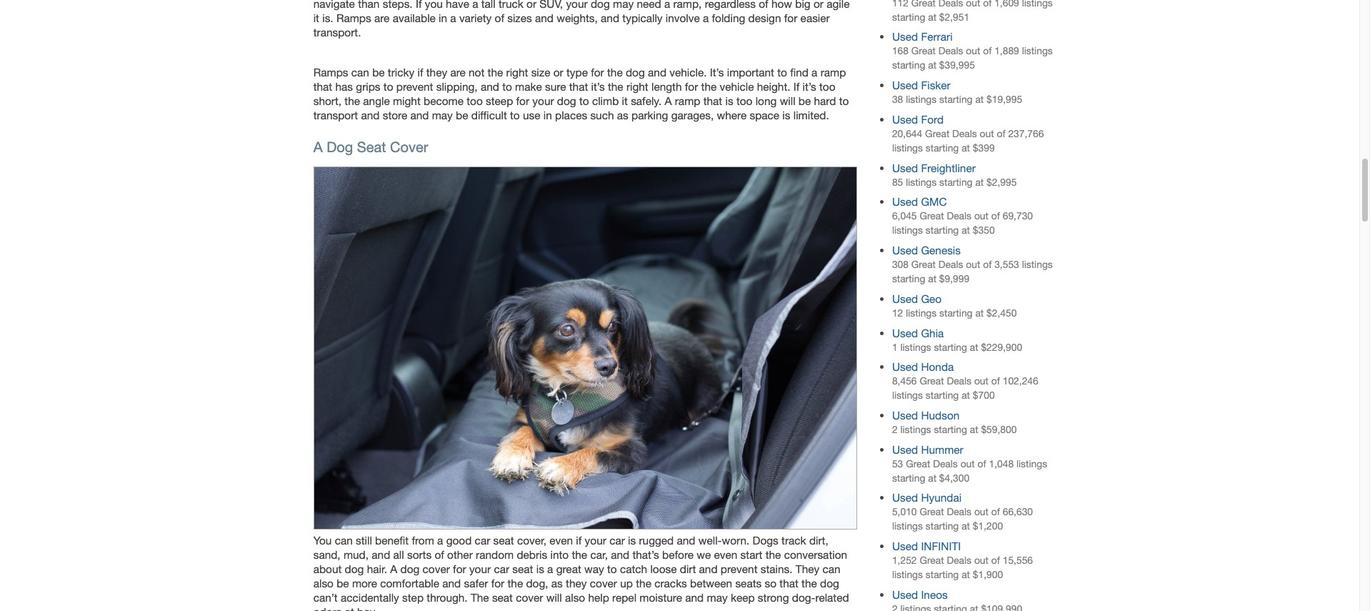 Task type: vqa. For each thing, say whether or not it's contained in the screenshot.


Task type: locate. For each thing, give the bounding box(es) containing it.
1 horizontal spatial a
[[390, 563, 398, 576]]

out for ford
[[980, 128, 995, 139]]

good
[[447, 534, 472, 547]]

for down make
[[516, 94, 530, 107]]

deals inside 112 great deals out of 1,609 listings starting at
[[939, 0, 964, 8]]

they inside you can still benefit from a good car seat cover, even if your car is rugged and well-worn. dogs track dirt, sand, mud, and all sorts of other random debris into the car, and that's before we even start the conversation about dog hair. a dog cover for your car seat is a great way to catch loose dirt and prevent stains. they can also be more comfortable and safer for the dog, as they cover up the cracks between seats so that the dog can't accidentally step through. the seat cover will also help repel moisture and may keep strong dog-related odors at bay.
[[566, 577, 587, 590]]

starting down fisker
[[940, 94, 973, 105]]

seat right the
[[492, 591, 513, 604]]

can for be
[[351, 66, 369, 78]]

of up $700
[[992, 375, 1001, 387]]

for
[[591, 66, 605, 78], [685, 80, 699, 93], [516, 94, 530, 107], [453, 563, 466, 576], [492, 577, 505, 590]]

used hudson link
[[893, 409, 960, 422]]

they
[[796, 563, 820, 576]]

1 vertical spatial cover
[[590, 577, 618, 590]]

listings inside 6,045 great deals out of 69,730 listings starting at
[[893, 225, 923, 236]]

used up 1
[[893, 326, 919, 339]]

worn.
[[722, 534, 750, 547]]

9 used from the top
[[893, 360, 919, 373]]

0 horizontal spatial even
[[550, 534, 573, 547]]

102,246
[[1003, 375, 1039, 387]]

and up steep
[[481, 80, 500, 93]]

dogs
[[753, 534, 779, 547]]

at inside 112 great deals out of 1,609 listings starting at
[[929, 11, 937, 23]]

3,553
[[995, 259, 1020, 270]]

used geo 12 listings starting at $2,450
[[893, 292, 1017, 319]]

at up fisker
[[929, 60, 937, 71]]

car up catch
[[610, 534, 625, 547]]

also
[[314, 577, 334, 590], [565, 591, 586, 604]]

height.
[[757, 80, 791, 93]]

1 horizontal spatial cover
[[516, 591, 544, 604]]

ramps can be tricky if they are not the right size or type for the dog and vehicle. it's important to find a ramp that has grips to prevent slipping, and to make sure that it's the right length for the vehicle height. if it's too short, the angle might become too steep for your dog to climb it safely. a ramp that is too long will be hard to transport and store and may be difficult to use in places such as parking garages, where space is limited.
[[314, 66, 849, 121]]

1 horizontal spatial a
[[548, 563, 554, 576]]

be inside you can still benefit from a good car seat cover, even if your car is rugged and well-worn. dogs track dirt, sand, mud, and all sorts of other random debris into the car, and that's before we even start the conversation about dog hair. a dog cover for your car seat is a great way to catch loose dirt and prevent stains. they can also be more comfortable and safer for the dog, as they cover up the cracks between seats so that the dog can't accidentally step through. the seat cover will also help repel moisture and may keep strong dog-related odors at bay.
[[337, 577, 349, 590]]

1 horizontal spatial as
[[617, 109, 629, 121]]

listings down the used ghia link
[[901, 341, 932, 353]]

grips
[[356, 80, 381, 93]]

of inside 5,010 great deals out of 66,630 listings starting at
[[992, 506, 1001, 518]]

out up $39,995
[[967, 45, 981, 57]]

a right the find
[[812, 66, 818, 78]]

places
[[555, 109, 588, 121]]

13 used from the top
[[893, 540, 919, 553]]

out inside 8,456 great deals out of 102,246 listings starting at
[[975, 375, 989, 387]]

prevent inside you can still benefit from a good car seat cover, even if your car is rugged and well-worn. dogs track dirt, sand, mud, and all sorts of other random debris into the car, and that's before we even start the conversation about dog hair. a dog cover for your car seat is a great way to catch loose dirt and prevent stains. they can also be more comfortable and safer for the dog, as they cover up the cracks between seats so that the dog can't accidentally step through. the seat cover will also help repel moisture and may keep strong dog-related odors at bay.
[[721, 563, 758, 576]]

used up 308
[[893, 244, 919, 257]]

$9,999
[[940, 273, 970, 285]]

deals inside '1,252 great deals out of 15,556 listings starting at'
[[947, 555, 972, 566]]

1 vertical spatial seat
[[513, 563, 534, 576]]

1 vertical spatial a
[[438, 534, 443, 547]]

used up the 8,456
[[893, 360, 919, 373]]

$399
[[973, 142, 995, 154]]

8 used from the top
[[893, 326, 919, 339]]

0 vertical spatial can
[[351, 66, 369, 78]]

will down 'dog,' on the bottom left of the page
[[547, 591, 562, 604]]

0 vertical spatial will
[[780, 94, 796, 107]]

your
[[533, 94, 554, 107], [585, 534, 607, 547], [470, 563, 491, 576]]

at left $399
[[962, 142, 971, 154]]

out inside 6,045 great deals out of 69,730 listings starting at
[[975, 210, 989, 222]]

to
[[778, 66, 788, 78], [384, 80, 393, 93], [503, 80, 512, 93], [580, 94, 589, 107], [840, 94, 849, 107], [510, 109, 520, 121], [608, 563, 617, 576]]

0 vertical spatial a
[[665, 94, 672, 107]]

will inside you can still benefit from a good car seat cover, even if your car is rugged and well-worn. dogs track dirt, sand, mud, and all sorts of other random debris into the car, and that's before we even start the conversation about dog hair. a dog cover for your car seat is a great way to catch loose dirt and prevent stains. they can also be more comfortable and safer for the dog, as they cover up the cracks between seats so that the dog can't accidentally step through. the seat cover will also help repel moisture and may keep strong dog-related odors at bay.
[[547, 591, 562, 604]]

of inside 20,644 great deals out of 237,766 listings starting at
[[997, 128, 1006, 139]]

listings inside '1,252 great deals out of 15,556 listings starting at'
[[893, 569, 923, 581]]

0 horizontal spatial prevent
[[397, 80, 433, 93]]

starting up used ghia 1 listings starting at $229,900
[[940, 307, 973, 319]]

dog up places
[[557, 94, 577, 107]]

out inside "53 great deals out of 1,048 listings starting at"
[[961, 458, 975, 469]]

deals inside 6,045 great deals out of 69,730 listings starting at
[[947, 210, 972, 222]]

deals inside 20,644 great deals out of 237,766 listings starting at
[[953, 128, 978, 139]]

ramp
[[821, 66, 847, 78], [675, 94, 701, 107]]

out inside '1,252 great deals out of 15,556 listings starting at'
[[975, 555, 989, 566]]

used hyundai link
[[893, 491, 962, 504]]

if
[[418, 66, 423, 78], [576, 534, 582, 547]]

at inside used ghia 1 listings starting at $229,900
[[970, 341, 979, 353]]

great inside 168 great deals out of 1,889 listings starting at
[[912, 45, 936, 57]]

3 used from the top
[[893, 113, 919, 126]]

1 vertical spatial will
[[547, 591, 562, 604]]

dog,
[[526, 577, 549, 590]]

6 used from the top
[[893, 244, 919, 257]]

1 horizontal spatial if
[[576, 534, 582, 547]]

long
[[756, 94, 777, 107]]

car
[[475, 534, 491, 547], [610, 534, 625, 547], [494, 563, 510, 576]]

0 horizontal spatial as
[[552, 577, 563, 590]]

prevent up 'might' at the top of page
[[397, 80, 433, 93]]

might
[[393, 94, 421, 107]]

honda
[[922, 360, 954, 373]]

10 used from the top
[[893, 409, 919, 422]]

seat up "random"
[[494, 534, 514, 547]]

of inside '1,252 great deals out of 15,556 listings starting at'
[[992, 555, 1001, 566]]

deals inside 168 great deals out of 1,889 listings starting at
[[939, 45, 964, 57]]

used for used honda
[[893, 360, 919, 373]]

that right so at the bottom right of the page
[[780, 577, 799, 590]]

at left $59,800 at right bottom
[[970, 424, 979, 435]]

used up the 85
[[893, 161, 919, 174]]

used for used ferrari
[[893, 30, 919, 43]]

1 vertical spatial also
[[565, 591, 586, 604]]

great right 112
[[912, 0, 936, 8]]

they left the are at the top of the page
[[427, 66, 448, 78]]

0 horizontal spatial a
[[314, 139, 323, 155]]

used up "168"
[[893, 30, 919, 43]]

used up 53
[[893, 443, 919, 456]]

a inside ramps can be tricky if they are not the right size or type for the dog and vehicle. it's important to find a ramp that has grips to prevent slipping, and to make sure that it's the right length for the vehicle height. if it's too short, the angle might become too steep for your dog to climb it safely. a ramp that is too long will be hard to transport and store and may be difficult to use in places such as parking garages, where space is limited.
[[812, 66, 818, 78]]

0 horizontal spatial cover
[[423, 563, 450, 576]]

out inside 20,644 great deals out of 237,766 listings starting at
[[980, 128, 995, 139]]

0 horizontal spatial it's
[[592, 80, 605, 93]]

a down the length
[[665, 94, 672, 107]]

1 horizontal spatial they
[[566, 577, 587, 590]]

great inside "53 great deals out of 1,048 listings starting at"
[[906, 458, 931, 469]]

deals inside 308 great deals out of 3,553 listings starting at
[[939, 259, 964, 270]]

car,
[[591, 549, 608, 561]]

112
[[893, 0, 909, 8]]

1 vertical spatial they
[[566, 577, 587, 590]]

at inside "53 great deals out of 1,048 listings starting at"
[[929, 472, 937, 484]]

from
[[412, 534, 434, 547]]

used inside used freightliner 85 listings starting at $2,995
[[893, 161, 919, 174]]

transport
[[314, 109, 358, 121]]

starting inside used ghia 1 listings starting at $229,900
[[935, 341, 968, 353]]

limited.
[[794, 109, 830, 121]]

dog
[[327, 139, 353, 155]]

at up ferrari at the top of page
[[929, 11, 937, 23]]

0 horizontal spatial they
[[427, 66, 448, 78]]

as inside you can still benefit from a good car seat cover, even if your car is rugged and well-worn. dogs track dirt, sand, mud, and all sorts of other random debris into the car, and that's before we even start the conversation about dog hair. a dog cover for your car seat is a great way to catch loose dirt and prevent stains. they can also be more comfortable and safer for the dog, as they cover up the cracks between seats so that the dog can't accidentally step through. the seat cover will also help repel moisture and may keep strong dog-related odors at bay.
[[552, 577, 563, 590]]

1 vertical spatial can
[[335, 534, 353, 547]]

1 vertical spatial as
[[552, 577, 563, 590]]

conversation
[[785, 549, 848, 561]]

listings right 1,889 on the top right of page
[[1023, 45, 1053, 57]]

2 used from the top
[[893, 79, 919, 92]]

that up the where
[[704, 94, 723, 107]]

used gmc
[[893, 195, 948, 208]]

great for hummer
[[906, 458, 931, 469]]

you can still benefit from a good car seat cover, even if your car is rugged and well-worn. dogs track dirt, sand, mud, and all sorts of other random debris into the car, and that's before we even start the conversation about dog hair. a dog cover for your car seat is a great way to catch loose dirt and prevent stains. they can also be more comfortable and safer for the dog, as they cover up the cracks between seats so that the dog can't accidentally step through. the seat cover will also help repel moisture and may keep strong dog-related odors at bay.
[[314, 534, 850, 611]]

1 vertical spatial right
[[627, 80, 649, 93]]

can for still
[[335, 534, 353, 547]]

at inside 308 great deals out of 3,553 listings starting at
[[929, 273, 937, 285]]

0 vertical spatial prevent
[[397, 80, 433, 93]]

used inside used geo 12 listings starting at $2,450
[[893, 292, 919, 305]]

used hudson 2 listings starting at $59,800
[[893, 409, 1017, 435]]

well-
[[699, 534, 722, 547]]

at left $1,200
[[962, 521, 971, 532]]

ramp up garages,
[[675, 94, 701, 107]]

cover up help
[[590, 577, 618, 590]]

in
[[544, 109, 552, 121]]

at
[[929, 11, 937, 23], [929, 60, 937, 71], [976, 94, 984, 105], [962, 142, 971, 154], [976, 176, 984, 188], [962, 225, 971, 236], [929, 273, 937, 285], [976, 307, 984, 319], [970, 341, 979, 353], [962, 390, 971, 401], [970, 424, 979, 435], [929, 472, 937, 484], [962, 521, 971, 532], [962, 569, 971, 581], [345, 606, 354, 611]]

too
[[820, 80, 836, 93], [467, 94, 483, 107], [737, 94, 753, 107]]

prevent up the seats at bottom
[[721, 563, 758, 576]]

out for genesis
[[967, 259, 981, 270]]

0 horizontal spatial your
[[470, 563, 491, 576]]

0 horizontal spatial may
[[432, 109, 453, 121]]

starting inside 168 great deals out of 1,889 listings starting at
[[893, 60, 926, 71]]

deals for used ford
[[953, 128, 978, 139]]

it's up the climb
[[592, 80, 605, 93]]

5 used from the top
[[893, 195, 919, 208]]

of left 1,889 on the top right of page
[[984, 45, 992, 57]]

deals inside 5,010 great deals out of 66,630 listings starting at
[[947, 506, 972, 518]]

right up make
[[506, 66, 528, 78]]

dog
[[626, 66, 645, 78], [557, 94, 577, 107], [345, 563, 364, 576], [401, 563, 420, 576], [821, 577, 840, 590]]

2 vertical spatial a
[[390, 563, 398, 576]]

1 horizontal spatial it's
[[803, 80, 817, 93]]

used inside "used hudson 2 listings starting at $59,800"
[[893, 409, 919, 422]]

the up it in the left of the page
[[608, 80, 624, 93]]

great inside 6,045 great deals out of 69,730 listings starting at
[[920, 210, 945, 222]]

benefit
[[375, 534, 409, 547]]

listings down 5,010
[[893, 521, 923, 532]]

0 vertical spatial they
[[427, 66, 448, 78]]

used ghia 1 listings starting at $229,900
[[893, 326, 1023, 353]]

a inside ramps can be tricky if they are not the right size or type for the dog and vehicle. it's important to find a ramp that has grips to prevent slipping, and to make sure that it's the right length for the vehicle height. if it's too short, the angle might become too steep for your dog to climb it safely. a ramp that is too long will be hard to transport and store and may be difficult to use in places such as parking garages, where space is limited.
[[665, 94, 672, 107]]

of inside you can still benefit from a good car seat cover, even if your car is rugged and well-worn. dogs track dirt, sand, mud, and all sorts of other random debris into the car, and that's before we even start the conversation about dog hair. a dog cover for your car seat is a great way to catch loose dirt and prevent stains. they can also be more comfortable and safer for the dog, as they cover up the cracks between seats so that the dog can't accidentally step through. the seat cover will also help repel moisture and may keep strong dog-related odors at bay.
[[435, 549, 444, 561]]

out for ferrari
[[967, 45, 981, 57]]

2 it's from the left
[[803, 80, 817, 93]]

used for used hummer
[[893, 443, 919, 456]]

of inside 112 great deals out of 1,609 listings starting at
[[984, 0, 992, 8]]

deals down the gmc
[[947, 210, 972, 222]]

deals for used genesis
[[939, 259, 964, 270]]

hard
[[815, 94, 837, 107]]

starting inside used fisker 38 listings starting at $19,995
[[940, 94, 973, 105]]

cover
[[423, 563, 450, 576], [590, 577, 618, 590], [516, 591, 544, 604]]

0 horizontal spatial will
[[547, 591, 562, 604]]

great inside 308 great deals out of 3,553 listings starting at
[[912, 259, 936, 270]]

of inside "53 great deals out of 1,048 listings starting at"
[[978, 458, 987, 469]]

hair.
[[367, 563, 387, 576]]

at left $2,995
[[976, 176, 984, 188]]

$2,450
[[987, 307, 1017, 319]]

used for used gmc
[[893, 195, 919, 208]]

prevent
[[397, 80, 433, 93], [721, 563, 758, 576]]

listings down the used freightliner link at the right
[[906, 176, 937, 188]]

other
[[448, 549, 473, 561]]

deals for used honda
[[947, 375, 972, 387]]

1 vertical spatial your
[[585, 534, 607, 547]]

11 used from the top
[[893, 443, 919, 456]]

of for used hyundai
[[992, 506, 1001, 518]]

as down the "great"
[[552, 577, 563, 590]]

great down the gmc
[[920, 210, 945, 222]]

short,
[[314, 94, 342, 107]]

used inside used fisker 38 listings starting at $19,995
[[893, 79, 919, 92]]

great down used ferrari "link"
[[912, 45, 936, 57]]

5,010 great deals out of 66,630 listings starting at
[[893, 506, 1034, 532]]

listings down the 8,456
[[893, 390, 923, 401]]

listings inside 5,010 great deals out of 66,630 listings starting at
[[893, 521, 923, 532]]

at inside 168 great deals out of 1,889 listings starting at
[[929, 60, 937, 71]]

starting down 53
[[893, 472, 926, 484]]

deals for used gmc
[[947, 210, 972, 222]]

at inside 20,644 great deals out of 237,766 listings starting at
[[962, 142, 971, 154]]

starting inside "53 great deals out of 1,048 listings starting at"
[[893, 472, 926, 484]]

can down conversation on the bottom right of page
[[823, 563, 841, 576]]

0 vertical spatial cover
[[423, 563, 450, 576]]

great inside 20,644 great deals out of 237,766 listings starting at
[[926, 128, 950, 139]]

great inside 8,456 great deals out of 102,246 listings starting at
[[920, 375, 945, 387]]

used fisker link
[[893, 79, 951, 92]]

0 horizontal spatial if
[[418, 66, 423, 78]]

1 vertical spatial ramp
[[675, 94, 701, 107]]

of for used ferrari
[[984, 45, 992, 57]]

can't
[[314, 591, 338, 604]]

of for used genesis
[[984, 259, 992, 270]]

hummer
[[922, 443, 964, 456]]

of inside 308 great deals out of 3,553 listings starting at
[[984, 259, 992, 270]]

ramp up hard
[[821, 66, 847, 78]]

starting inside used freightliner 85 listings starting at $2,995
[[940, 176, 973, 188]]

0 vertical spatial a
[[812, 66, 818, 78]]

used ford
[[893, 113, 944, 126]]

7 used from the top
[[893, 292, 919, 305]]

2 horizontal spatial a
[[812, 66, 818, 78]]

great
[[912, 0, 936, 8], [912, 45, 936, 57], [926, 128, 950, 139], [920, 210, 945, 222], [912, 259, 936, 270], [920, 375, 945, 387], [906, 458, 931, 469], [920, 506, 945, 518], [920, 555, 945, 566]]

used ghia link
[[893, 326, 944, 339]]

genesis
[[922, 244, 961, 257]]

used for used infiniti
[[893, 540, 919, 553]]

2 vertical spatial cover
[[516, 591, 544, 604]]

of left 1,609
[[984, 0, 992, 8]]

0 horizontal spatial right
[[506, 66, 528, 78]]

right up safely.
[[627, 80, 649, 93]]

1 used from the top
[[893, 30, 919, 43]]

of for used gmc
[[992, 210, 1001, 222]]

1 horizontal spatial may
[[707, 591, 728, 604]]

at up geo
[[929, 273, 937, 285]]

starting down 112
[[893, 11, 926, 23]]

to inside you can still benefit from a good car seat cover, even if your car is rugged and well-worn. dogs track dirt, sand, mud, and all sorts of other random debris into the car, and that's before we even start the conversation about dog hair. a dog cover for your car seat is a great way to catch loose dirt and prevent stains. they can also be more comfortable and safer for the dog, as they cover up the cracks between seats so that the dog can't accidentally step through. the seat cover will also help repel moisture and may keep strong dog-related odors at bay.
[[608, 563, 617, 576]]

1,609
[[995, 0, 1020, 8]]

as down it in the left of the page
[[617, 109, 629, 121]]

can up grips
[[351, 66, 369, 78]]

deals inside "53 great deals out of 1,048 listings starting at"
[[934, 458, 958, 469]]

starting up the genesis
[[926, 225, 959, 236]]

starting up 'hudson'
[[926, 390, 959, 401]]

2 horizontal spatial your
[[585, 534, 607, 547]]

0 vertical spatial your
[[533, 94, 554, 107]]

odors
[[314, 606, 342, 611]]

deals for used infiniti
[[947, 555, 972, 566]]

great inside '1,252 great deals out of 15,556 listings starting at'
[[920, 555, 945, 566]]

starting inside 112 great deals out of 1,609 listings starting at
[[893, 11, 926, 23]]

even
[[550, 534, 573, 547], [714, 549, 738, 561]]

too up difficult
[[467, 94, 483, 107]]

great inside 5,010 great deals out of 66,630 listings starting at
[[920, 506, 945, 518]]

2 horizontal spatial cover
[[590, 577, 618, 590]]

your up in at the left of page
[[533, 94, 554, 107]]

great down the ford
[[926, 128, 950, 139]]

the left 'dog,' on the bottom left of the page
[[508, 577, 523, 590]]

used inside used ghia 1 listings starting at $229,900
[[893, 326, 919, 339]]

66,630
[[1003, 506, 1034, 518]]

out inside 308 great deals out of 3,553 listings starting at
[[967, 259, 981, 270]]

out up $9,999
[[967, 259, 981, 270]]

$19,995
[[987, 94, 1023, 105]]

starting down ghia
[[935, 341, 968, 353]]

at inside used fisker 38 listings starting at $19,995
[[976, 94, 984, 105]]

out up the $2,951
[[967, 0, 981, 8]]

if up the "great"
[[576, 534, 582, 547]]

1 horizontal spatial car
[[494, 563, 510, 576]]

listings inside used ghia 1 listings starting at $229,900
[[901, 341, 932, 353]]

1 vertical spatial if
[[576, 534, 582, 547]]

1 horizontal spatial prevent
[[721, 563, 758, 576]]

it's
[[592, 80, 605, 93], [803, 80, 817, 93]]

0 vertical spatial even
[[550, 534, 573, 547]]

0 horizontal spatial also
[[314, 577, 334, 590]]

1 horizontal spatial will
[[780, 94, 796, 107]]

they inside ramps can be tricky if they are not the right size or type for the dog and vehicle. it's important to find a ramp that has grips to prevent slipping, and to make sure that it's the right length for the vehicle height. if it's too short, the angle might become too steep for your dog to climb it safely. a ramp that is too long will be hard to transport and store and may be difficult to use in places such as parking garages, where space is limited.
[[427, 66, 448, 78]]

of for used honda
[[992, 375, 1001, 387]]

great down used infiniti link
[[920, 555, 945, 566]]

used honda
[[893, 360, 954, 373]]

used up the 20,644
[[893, 113, 919, 126]]

1 horizontal spatial your
[[533, 94, 554, 107]]

may down become on the top
[[432, 109, 453, 121]]

at left $2,450
[[976, 307, 984, 319]]

used for used geo 12 listings starting at $2,450
[[893, 292, 919, 305]]

of up $350
[[992, 210, 1001, 222]]

listings right 1,048 at bottom
[[1017, 458, 1048, 469]]

of up $1,900
[[992, 555, 1001, 566]]

14 used from the top
[[893, 588, 919, 601]]

at left $350
[[962, 225, 971, 236]]

car down "random"
[[494, 563, 510, 576]]

and up between
[[699, 563, 718, 576]]

starting inside 20,644 great deals out of 237,766 listings starting at
[[926, 142, 959, 154]]

0 vertical spatial as
[[617, 109, 629, 121]]

as
[[617, 109, 629, 121], [552, 577, 563, 590]]

repel
[[613, 591, 637, 604]]

4 used from the top
[[893, 161, 919, 174]]

0 vertical spatial ramp
[[821, 66, 847, 78]]

safely.
[[631, 94, 662, 107]]

1 it's from the left
[[592, 80, 605, 93]]

2
[[893, 424, 898, 435]]

used for used genesis
[[893, 244, 919, 257]]

if inside you can still benefit from a good car seat cover, even if your car is rugged and well-worn. dogs track dirt, sand, mud, and all sorts of other random debris into the car, and that's before we even start the conversation about dog hair. a dog cover for your car seat is a great way to catch loose dirt and prevent stains. they can also be more comfortable and safer for the dog, as they cover up the cracks between seats so that the dog can't accidentally step through. the seat cover will also help repel moisture and may keep strong dog-related odors at bay.
[[576, 534, 582, 547]]

12 used from the top
[[893, 491, 919, 504]]

the
[[488, 66, 503, 78], [608, 66, 623, 78], [608, 80, 624, 93], [702, 80, 717, 93], [345, 94, 360, 107], [572, 549, 588, 561], [766, 549, 782, 561], [508, 577, 523, 590], [636, 577, 652, 590], [802, 577, 818, 590]]

1 vertical spatial prevent
[[721, 563, 758, 576]]

of inside 168 great deals out of 1,889 listings starting at
[[984, 45, 992, 57]]

used for used hyundai
[[893, 491, 919, 504]]

of for used infiniti
[[992, 555, 1001, 566]]

at left $1,900
[[962, 569, 971, 581]]

listings inside used fisker 38 listings starting at $19,995
[[906, 94, 937, 105]]

of left 237,766
[[997, 128, 1006, 139]]

used up 38
[[893, 79, 919, 92]]

used fisker 38 listings starting at $19,995
[[893, 79, 1023, 105]]

1 horizontal spatial even
[[714, 549, 738, 561]]

such
[[591, 109, 614, 121]]

of inside 8,456 great deals out of 102,246 listings starting at
[[992, 375, 1001, 387]]

used up 6,045
[[893, 195, 919, 208]]

we
[[697, 549, 711, 561]]

out for honda
[[975, 375, 989, 387]]

used hummer link
[[893, 443, 964, 456]]

of inside 6,045 great deals out of 69,730 listings starting at
[[992, 210, 1001, 222]]

may inside you can still benefit from a good car seat cover, even if your car is rugged and well-worn. dogs track dirt, sand, mud, and all sorts of other random debris into the car, and that's before we even start the conversation about dog hair. a dog cover for your car seat is a great way to catch loose dirt and prevent stains. they can also be more comfortable and safer for the dog, as they cover up the cracks between seats so that the dog can't accidentally step through. the seat cover will also help repel moisture and may keep strong dog-related odors at bay.
[[707, 591, 728, 604]]

listings inside 8,456 great deals out of 102,246 listings starting at
[[893, 390, 923, 401]]

as inside ramps can be tricky if they are not the right size or type for the dog and vehicle. it's important to find a ramp that has grips to prevent slipping, and to make sure that it's the right length for the vehicle height. if it's too short, the angle might become too steep for your dog to climb it safely. a ramp that is too long will be hard to transport and store and may be difficult to use in places such as parking garages, where space is limited.
[[617, 109, 629, 121]]

car up "random"
[[475, 534, 491, 547]]

out for infiniti
[[975, 555, 989, 566]]

out for gmc
[[975, 210, 989, 222]]

0 vertical spatial if
[[418, 66, 423, 78]]

used honda link
[[893, 360, 954, 373]]

out up $399
[[980, 128, 995, 139]]

2 vertical spatial seat
[[492, 591, 513, 604]]

seat
[[357, 139, 386, 155]]

loose
[[651, 563, 677, 576]]

the up the climb
[[608, 66, 623, 78]]

out inside 168 great deals out of 1,889 listings starting at
[[967, 45, 981, 57]]

0 vertical spatial may
[[432, 109, 453, 121]]

1 vertical spatial may
[[707, 591, 728, 604]]

help
[[589, 591, 610, 604]]

the up the "great"
[[572, 549, 588, 561]]

2 horizontal spatial a
[[665, 94, 672, 107]]

moisture
[[640, 591, 683, 604]]

great for ferrari
[[912, 45, 936, 57]]

great for ford
[[926, 128, 950, 139]]

12
[[893, 307, 904, 319]]

you
[[314, 534, 332, 547]]

of up $1,200
[[992, 506, 1001, 518]]

used ineos
[[893, 588, 948, 601]]

used infiniti link
[[893, 540, 962, 553]]



Task type: describe. For each thing, give the bounding box(es) containing it.
6,045 great deals out of 69,730 listings starting at
[[893, 210, 1034, 236]]

0 vertical spatial right
[[506, 66, 528, 78]]

related
[[816, 591, 850, 604]]

1
[[893, 341, 898, 353]]

garages,
[[672, 109, 714, 121]]

used for used freightliner 85 listings starting at $2,995
[[893, 161, 919, 174]]

gmc
[[922, 195, 948, 208]]

dirt
[[680, 563, 696, 576]]

starting inside '1,252 great deals out of 15,556 listings starting at'
[[926, 569, 959, 581]]

a dog seat cover
[[314, 139, 428, 155]]

dog down mud,
[[345, 563, 364, 576]]

starting inside 308 great deals out of 3,553 listings starting at
[[893, 273, 926, 285]]

climb
[[592, 94, 619, 107]]

to up height.
[[778, 66, 788, 78]]

to up angle
[[384, 80, 393, 93]]

used genesis
[[893, 244, 961, 257]]

6,045
[[893, 210, 917, 222]]

is right space
[[783, 109, 791, 121]]

starting inside used geo 12 listings starting at $2,450
[[940, 307, 973, 319]]

ferrari
[[922, 30, 953, 43]]

53
[[893, 458, 904, 469]]

deals for used hyundai
[[947, 506, 972, 518]]

great for infiniti
[[920, 555, 945, 566]]

1 vertical spatial a
[[314, 139, 323, 155]]

0 vertical spatial also
[[314, 577, 334, 590]]

out for hummer
[[961, 458, 975, 469]]

1 horizontal spatial ramp
[[821, 66, 847, 78]]

parking
[[632, 109, 669, 121]]

or
[[554, 66, 564, 78]]

out for hyundai
[[975, 506, 989, 518]]

for right 'safer'
[[492, 577, 505, 590]]

used for used fisker 38 listings starting at $19,995
[[893, 79, 919, 92]]

prevent inside ramps can be tricky if they are not the right size or type for the dog and vehicle. it's important to find a ramp that has grips to prevent slipping, and to make sure that it's the right length for the vehicle height. if it's too short, the angle might become too steep for your dog to climb it safely. a ramp that is too long will be hard to transport and store and may be difficult to use in places such as parking garages, where space is limited.
[[397, 80, 433, 93]]

to up places
[[580, 94, 589, 107]]

make
[[515, 80, 542, 93]]

great for genesis
[[912, 259, 936, 270]]

1 horizontal spatial right
[[627, 80, 649, 93]]

listings inside 112 great deals out of 1,609 listings starting at
[[1023, 0, 1053, 8]]

listings inside 308 great deals out of 3,553 listings starting at
[[1023, 259, 1053, 270]]

used ferrari link
[[893, 30, 953, 43]]

used for used hudson 2 listings starting at $59,800
[[893, 409, 919, 422]]

168 great deals out of 1,889 listings starting at
[[893, 45, 1053, 71]]

listings inside 168 great deals out of 1,889 listings starting at
[[1023, 45, 1053, 57]]

starting inside 6,045 great deals out of 69,730 listings starting at
[[926, 225, 959, 236]]

great for gmc
[[920, 210, 945, 222]]

2 vertical spatial can
[[823, 563, 841, 576]]

1,889
[[995, 45, 1020, 57]]

used geo link
[[893, 292, 942, 305]]

1 horizontal spatial also
[[565, 591, 586, 604]]

stains.
[[761, 563, 793, 576]]

listings inside used freightliner 85 listings starting at $2,995
[[906, 176, 937, 188]]

vehicle
[[720, 80, 754, 93]]

for down other
[[453, 563, 466, 576]]

used for used ghia 1 listings starting at $229,900
[[893, 326, 919, 339]]

at inside "used hudson 2 listings starting at $59,800"
[[970, 424, 979, 435]]

5,010
[[893, 506, 917, 518]]

and down 'might' at the top of page
[[411, 109, 429, 121]]

bay.
[[357, 606, 378, 611]]

slipping,
[[437, 80, 478, 93]]

used hummer
[[893, 443, 964, 456]]

about
[[314, 563, 342, 576]]

important
[[727, 66, 775, 78]]

at inside used geo 12 listings starting at $2,450
[[976, 307, 984, 319]]

15,556
[[1003, 555, 1034, 566]]

dog up it in the left of the page
[[626, 66, 645, 78]]

all
[[394, 549, 404, 561]]

starting inside 8,456 great deals out of 102,246 listings starting at
[[926, 390, 959, 401]]

168
[[893, 45, 909, 57]]

20,644
[[893, 128, 923, 139]]

used freightliner link
[[893, 161, 976, 174]]

dog up comfortable
[[401, 563, 420, 576]]

space
[[750, 109, 780, 121]]

is up that's
[[628, 534, 636, 547]]

be up grips
[[372, 66, 385, 78]]

comfortable
[[380, 577, 440, 590]]

that up 'short,'
[[314, 80, 333, 93]]

1 vertical spatial even
[[714, 549, 738, 561]]

2 vertical spatial your
[[470, 563, 491, 576]]

for down the vehicle.
[[685, 80, 699, 93]]

that's
[[633, 549, 660, 561]]

out inside 112 great deals out of 1,609 listings starting at
[[967, 0, 981, 8]]

85
[[893, 176, 904, 188]]

to right hard
[[840, 94, 849, 107]]

$229,900
[[982, 341, 1023, 353]]

ford
[[922, 113, 944, 126]]

be down become on the top
[[456, 109, 469, 121]]

and up catch
[[611, 549, 630, 561]]

0 horizontal spatial ramp
[[675, 94, 701, 107]]

used infiniti
[[893, 540, 962, 553]]

way
[[585, 563, 604, 576]]

ghia
[[922, 326, 944, 339]]

the down it's
[[702, 80, 717, 93]]

listings inside used geo 12 listings starting at $2,450
[[906, 307, 937, 319]]

that inside you can still benefit from a good car seat cover, even if your car is rugged and well-worn. dogs track dirt, sand, mud, and all sorts of other random debris into the car, and that's before we even start the conversation about dog hair. a dog cover for your car seat is a great way to catch loose dirt and prevent stains. they can also be more comfortable and safer for the dog, as they cover up the cracks between seats so that the dog can't accidentally step through. the seat cover will also help repel moisture and may keep strong dog-related odors at bay.
[[780, 577, 799, 590]]

that down type at left top
[[569, 80, 588, 93]]

and up through.
[[443, 577, 461, 590]]

great for honda
[[920, 375, 945, 387]]

2 horizontal spatial car
[[610, 534, 625, 547]]

used ferrari
[[893, 30, 953, 43]]

mud,
[[344, 549, 369, 561]]

cover
[[390, 139, 428, 155]]

2 horizontal spatial too
[[820, 80, 836, 93]]

and down angle
[[361, 109, 380, 121]]

a inside you can still benefit from a good car seat cover, even if your car is rugged and well-worn. dogs track dirt, sand, mud, and all sorts of other random debris into the car, and that's before we even start the conversation about dog hair. a dog cover for your car seat is a great way to catch loose dirt and prevent stains. they can also be more comfortable and safer for the dog, as they cover up the cracks between seats so that the dog can't accidentally step through. the seat cover will also help repel moisture and may keep strong dog-related odors at bay.
[[390, 563, 398, 576]]

$4,300
[[940, 472, 970, 484]]

random
[[476, 549, 514, 561]]

at inside 6,045 great deals out of 69,730 listings starting at
[[962, 225, 971, 236]]

to left use
[[510, 109, 520, 121]]

before
[[663, 549, 694, 561]]

used for used ford
[[893, 113, 919, 126]]

0 horizontal spatial too
[[467, 94, 483, 107]]

20,644 great deals out of 237,766 listings starting at
[[893, 128, 1045, 154]]

accidentally
[[341, 591, 399, 604]]

$350
[[973, 225, 995, 236]]

the down the has
[[345, 94, 360, 107]]

and down between
[[686, 591, 704, 604]]

of for used hummer
[[978, 458, 987, 469]]

difficult
[[472, 109, 507, 121]]

be up the limited. on the top
[[799, 94, 811, 107]]

step
[[402, 591, 424, 604]]

the right up
[[636, 577, 652, 590]]

for right type at left top
[[591, 66, 605, 78]]

0 horizontal spatial a
[[438, 534, 443, 547]]

debris
[[517, 549, 548, 561]]

great inside 112 great deals out of 1,609 listings starting at
[[912, 0, 936, 8]]

used gmc link
[[893, 195, 948, 208]]

69,730
[[1003, 210, 1034, 222]]

at inside 5,010 great deals out of 66,630 listings starting at
[[962, 521, 971, 532]]

deals for used hummer
[[934, 458, 958, 469]]

used for used ineos
[[893, 588, 919, 601]]

great for hyundai
[[920, 506, 945, 518]]

308 great deals out of 3,553 listings starting at
[[893, 259, 1053, 285]]

at inside you can still benefit from a good car seat cover, even if your car is rugged and well-worn. dogs track dirt, sand, mud, and all sorts of other random debris into the car, and that's before we even start the conversation about dog hair. a dog cover for your car seat is a great way to catch loose dirt and prevent stains. they can also be more comfortable and safer for the dog, as they cover up the cracks between seats so that the dog can't accidentally step through. the seat cover will also help repel moisture and may keep strong dog-related odors at bay.
[[345, 606, 354, 611]]

it's
[[710, 66, 724, 78]]

to up steep
[[503, 80, 512, 93]]

ramps
[[314, 66, 348, 78]]

listings inside "used hudson 2 listings starting at $59,800"
[[901, 424, 932, 435]]

1,252
[[893, 555, 917, 566]]

used ineos link
[[893, 588, 948, 601]]

more
[[352, 577, 377, 590]]

may inside ramps can be tricky if they are not the right size or type for the dog and vehicle. it's important to find a ramp that has grips to prevent slipping, and to make sure that it's the right length for the vehicle height. if it's too short, the angle might become too steep for your dog to climb it safely. a ramp that is too long will be hard to transport and store and may be difficult to use in places such as parking garages, where space is limited.
[[432, 109, 453, 121]]

0 vertical spatial seat
[[494, 534, 514, 547]]

is up the where
[[726, 94, 734, 107]]

of for used ford
[[997, 128, 1006, 139]]

at inside used freightliner 85 listings starting at $2,995
[[976, 176, 984, 188]]

used freightliner 85 listings starting at $2,995
[[893, 161, 1017, 188]]

is up 'dog,' on the bottom left of the page
[[537, 563, 545, 576]]

0 horizontal spatial car
[[475, 534, 491, 547]]

hudson
[[922, 409, 960, 422]]

308
[[893, 259, 909, 270]]

deals for used ferrari
[[939, 45, 964, 57]]

8,456
[[893, 375, 917, 387]]

angle
[[363, 94, 390, 107]]

sand,
[[314, 549, 341, 561]]

dirt,
[[810, 534, 829, 547]]

your inside ramps can be tricky if they are not the right size or type for the dog and vehicle. it's important to find a ramp that has grips to prevent slipping, and to make sure that it's the right length for the vehicle height. if it's too short, the angle might become too steep for your dog to climb it safely. a ramp that is too long will be hard to transport and store and may be difficult to use in places such as parking garages, where space is limited.
[[533, 94, 554, 107]]

dog up related
[[821, 577, 840, 590]]

at inside '1,252 great deals out of 15,556 listings starting at'
[[962, 569, 971, 581]]

find
[[791, 66, 809, 78]]

the right not
[[488, 66, 503, 78]]

and up the length
[[648, 66, 667, 78]]

starting inside 5,010 great deals out of 66,630 listings starting at
[[926, 521, 959, 532]]

will inside ramps can be tricky if they are not the right size or type for the dog and vehicle. it's important to find a ramp that has grips to prevent slipping, and to make sure that it's the right length for the vehicle height. if it's too short, the angle might become too steep for your dog to climb it safely. a ramp that is too long will be hard to transport and store and may be difficult to use in places such as parking garages, where space is limited.
[[780, 94, 796, 107]]

at inside 8,456 great deals out of 102,246 listings starting at
[[962, 390, 971, 401]]

used ford link
[[893, 113, 944, 126]]

starting inside "used hudson 2 listings starting at $59,800"
[[935, 424, 968, 435]]

used genesis link
[[893, 244, 961, 257]]

sorts
[[407, 549, 432, 561]]

$2,951
[[940, 11, 970, 23]]

up
[[621, 577, 633, 590]]

keep
[[731, 591, 755, 604]]

and up hair.
[[372, 549, 390, 561]]

listings inside "53 great deals out of 1,048 listings starting at"
[[1017, 458, 1048, 469]]

the down the "they" at the right of the page
[[802, 577, 818, 590]]

listings inside 20,644 great deals out of 237,766 listings starting at
[[893, 142, 923, 154]]

if inside ramps can be tricky if they are not the right size or type for the dog and vehicle. it's important to find a ramp that has grips to prevent slipping, and to make sure that it's the right length for the vehicle height. if it's too short, the angle might become too steep for your dog to climb it safely. a ramp that is too long will be hard to transport and store and may be difficult to use in places such as parking garages, where space is limited.
[[418, 66, 423, 78]]

the up stains.
[[766, 549, 782, 561]]

dog-
[[793, 591, 816, 604]]

and up before
[[677, 534, 696, 547]]

2 vertical spatial a
[[548, 563, 554, 576]]

store
[[383, 109, 408, 121]]

1 horizontal spatial too
[[737, 94, 753, 107]]

$2,995
[[987, 176, 1017, 188]]



